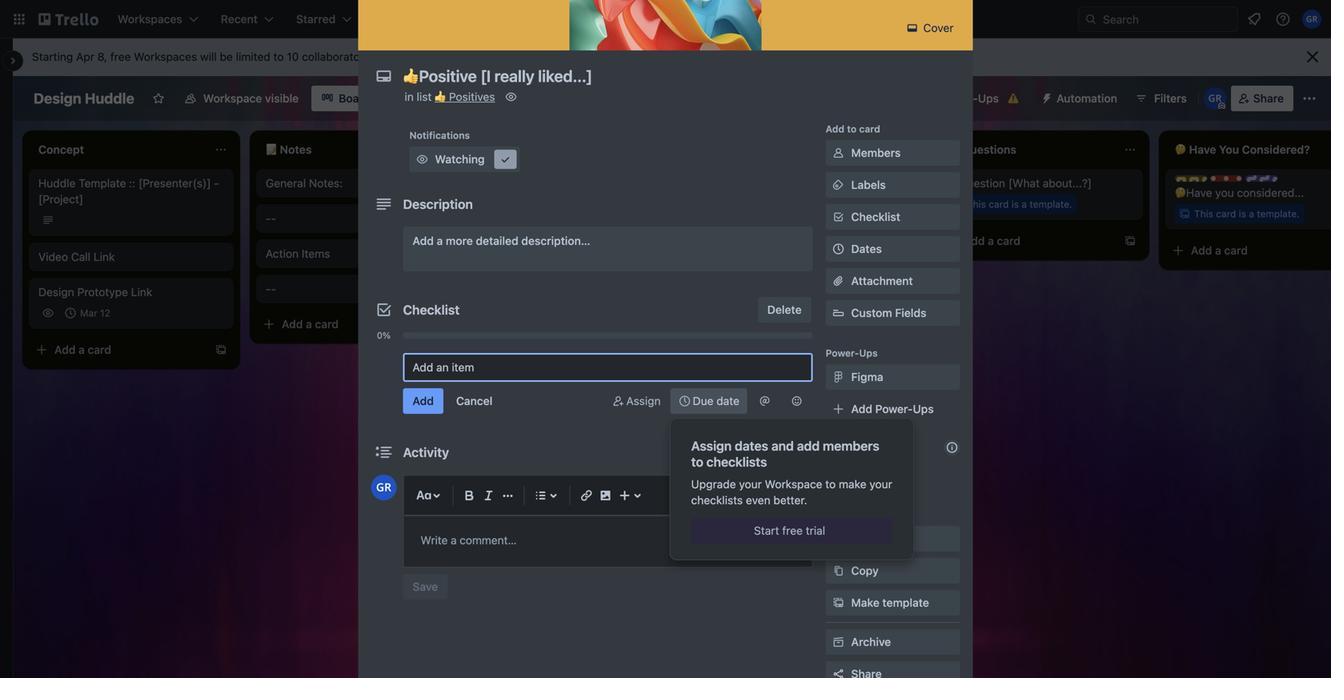 Task type: describe. For each thing, give the bounding box(es) containing it.
watching
[[435, 153, 485, 166]]

🙋question [what about...?]
[[948, 177, 1092, 190]]

add down the '🙋question'
[[964, 234, 985, 247]]

filters button
[[1131, 86, 1192, 111]]

12
[[100, 307, 110, 319]]

dates
[[851, 242, 882, 255]]

considered...
[[1237, 186, 1305, 199]]

Search field
[[1098, 7, 1238, 31]]

list
[[417, 90, 432, 103]]

add a card button for create from template… icon corresponding to --
[[256, 311, 432, 337]]

create from template… image for video call link
[[215, 343, 227, 356]]

sm image inside due date link
[[677, 393, 693, 409]]

0 horizontal spatial is
[[784, 199, 792, 210]]

👎negative [i'm not sure about...] link
[[721, 175, 906, 191]]

filters
[[1155, 92, 1187, 105]]

2 your from the left
[[870, 478, 893, 491]]

due date
[[693, 394, 740, 408]]

action
[[266, 247, 299, 260]]

search image
[[1085, 13, 1098, 26]]

video call link
[[38, 250, 115, 263]]

cover link
[[900, 15, 964, 41]]

0 horizontal spatial more
[[408, 50, 434, 63]]

primary element
[[0, 0, 1331, 38]]

sm image inside archive link
[[831, 634, 847, 650]]

Main content area, start typing to enter text. text field
[[421, 531, 795, 550]]

video call link link
[[38, 249, 224, 265]]

description
[[403, 197, 473, 212]]

delete link
[[758, 297, 811, 323]]

link for video call link
[[94, 250, 115, 263]]

actions
[[826, 509, 862, 520]]

even
[[746, 494, 771, 507]]

due date link
[[671, 388, 747, 414]]

about
[[437, 50, 467, 63]]

add down 'action items'
[[282, 317, 303, 331]]

2 horizontal spatial template.
[[1257, 208, 1300, 219]]

sm image for "members" link
[[831, 145, 847, 161]]

10
[[287, 50, 299, 63]]

will
[[200, 50, 217, 63]]

open information menu image
[[1275, 11, 1291, 27]]

color: red, title: none image
[[1211, 175, 1243, 182]]

a down 🤔have you considered... link
[[1249, 208, 1255, 219]]

and
[[772, 438, 794, 454]]

in list 👍 positives
[[405, 90, 495, 103]]

add a card down you
[[1191, 244, 1248, 257]]

cancel
[[456, 394, 493, 408]]

about...]
[[849, 177, 892, 190]]

prototype
[[77, 285, 128, 299]]

cover
[[921, 21, 954, 34]]

date
[[717, 394, 740, 408]]

create from template… image for --
[[442, 318, 455, 331]]

watching button
[[410, 147, 520, 172]]

1 vertical spatial power-
[[826, 347, 859, 359]]

free inside button
[[782, 524, 803, 537]]

board link
[[312, 86, 380, 111]]

Add an item text field
[[403, 353, 813, 382]]

editor toolbar toolbar
[[411, 483, 805, 508]]

0 notifications image
[[1245, 10, 1264, 29]]

start free trial
[[754, 524, 826, 537]]

greg robinson (gregrobinson96) image
[[371, 475, 397, 500]]

members
[[851, 146, 901, 159]]

lists image
[[531, 486, 550, 505]]

add a card down items
[[282, 317, 339, 331]]

make
[[839, 478, 867, 491]]

activity
[[403, 445, 449, 460]]

limited
[[236, 50, 270, 63]]

a down the '🙋question'
[[988, 234, 994, 247]]

better.
[[774, 494, 808, 507]]

text styles image
[[414, 486, 434, 505]]

sm image for automation button
[[1034, 86, 1057, 108]]

make
[[851, 596, 880, 609]]

design prototype link
[[38, 285, 152, 299]]

fields
[[895, 306, 927, 319]]

a down description
[[437, 234, 443, 247]]

👍positive
[[493, 318, 545, 331]]

apr
[[76, 50, 94, 63]]

sure
[[824, 177, 846, 190]]

a down "[what"
[[1022, 199, 1027, 210]]

1 horizontal spatial template.
[[1030, 199, 1073, 210]]

design for design prototype link
[[38, 285, 74, 299]]

add a card down the '🙋question'
[[964, 234, 1021, 247]]

automation button
[[1034, 86, 1127, 111]]

more formatting image
[[498, 486, 518, 505]]

workspaces
[[134, 50, 197, 63]]

really
[[558, 318, 586, 331]]

not
[[804, 177, 820, 190]]

1 horizontal spatial create from template… image
[[897, 235, 910, 247]]

labels link
[[826, 172, 960, 198]]

1 horizontal spatial is
[[1012, 199, 1019, 210]]

🙋question [what about...?] link
[[948, 175, 1134, 191]]

0 vertical spatial checklists
[[707, 454, 767, 470]]

1 vertical spatial greg robinson (gregrobinson96) image
[[1204, 87, 1226, 110]]

power-ups button
[[909, 86, 1031, 111]]

1 horizontal spatial this
[[967, 199, 986, 210]]

[project]
[[38, 193, 83, 206]]

a down the mar 12 option
[[79, 343, 85, 356]]

8,
[[97, 50, 107, 63]]

🤔have you considered...
[[1175, 186, 1305, 199]]

color: purple, title: none image
[[1246, 175, 1278, 182]]

italic ⌘i image
[[479, 486, 498, 505]]

to left 10
[[274, 50, 284, 63]]

delete
[[768, 303, 802, 316]]

0 horizontal spatial power-ups
[[826, 347, 878, 359]]

show details
[[735, 446, 802, 459]]

2 -- from the top
[[266, 282, 276, 295]]

collaborators.
[[302, 50, 373, 63]]

liked...]
[[589, 318, 627, 331]]

🤔have you considered... link
[[1175, 185, 1331, 201]]

checklist inside button
[[851, 210, 901, 223]]

add a card button for create from template… icon associated with video call link
[[29, 337, 205, 363]]

[what
[[1009, 177, 1040, 190]]

- inside huddle template :: [presenter(s)] - [project]
[[214, 177, 219, 190]]

add a more detailed description…
[[413, 234, 591, 247]]

move link
[[826, 526, 960, 552]]

attachment
[[851, 274, 913, 287]]

attach and insert link image
[[760, 488, 776, 504]]

assign for assign dates and add members to checklists upgrade your workspace to make your checklists even better.
[[691, 438, 732, 454]]

0 horizontal spatial template.
[[803, 199, 845, 210]]

2 horizontal spatial this
[[1195, 208, 1214, 219]]

open help dialog image
[[783, 486, 802, 505]]

to left make
[[826, 478, 836, 491]]

to up the members on the top
[[847, 123, 857, 135]]

workspace inside assign dates and add members to checklists upgrade your workspace to make your checklists even better.
[[765, 478, 823, 491]]

a down items
[[306, 317, 312, 331]]

add down the mar 12 option
[[54, 343, 76, 356]]

items
[[302, 247, 330, 260]]

ups inside power-ups 'button'
[[978, 92, 999, 105]]

0 horizontal spatial this
[[740, 199, 759, 210]]

archive
[[851, 635, 891, 649]]

link image
[[577, 486, 596, 505]]

mar
[[80, 307, 97, 319]]

sm image inside the copy "link"
[[831, 563, 847, 579]]

automation inside button
[[1057, 92, 1118, 105]]

show details link
[[725, 440, 811, 465]]

share button
[[1231, 86, 1294, 111]]

template
[[79, 177, 126, 190]]

1 -- from the top
[[266, 212, 276, 225]]

0 horizontal spatial this card is a template.
[[740, 199, 845, 210]]

add down 🤔have
[[1191, 244, 1213, 257]]

board
[[339, 92, 370, 105]]

image image
[[596, 486, 615, 505]]

a down you
[[1215, 244, 1222, 257]]

add button
[[851, 468, 910, 481]]

details
[[767, 446, 802, 459]]

star or unstar board image
[[152, 92, 165, 105]]



Task type: locate. For each thing, give the bounding box(es) containing it.
sm image for watching button
[[414, 151, 430, 167]]

1 horizontal spatial link
[[131, 285, 152, 299]]

1 vertical spatial design
[[38, 285, 74, 299]]

0 vertical spatial -- link
[[266, 211, 452, 227]]

1 horizontal spatial huddle
[[85, 90, 134, 107]]

add button button
[[826, 462, 960, 488]]

move
[[851, 532, 880, 545]]

free
[[110, 50, 131, 63], [782, 524, 803, 537]]

sm image right the date
[[757, 393, 773, 409]]

assign down add an item text box
[[626, 394, 661, 408]]

is
[[784, 199, 792, 210], [1012, 199, 1019, 210], [1239, 208, 1247, 219]]

power- down cover
[[941, 92, 978, 105]]

huddle inside board name text box
[[85, 90, 134, 107]]

add a card button down "[what"
[[938, 228, 1115, 254]]

power- inside power-ups 'button'
[[941, 92, 978, 105]]

link for design prototype link
[[131, 285, 152, 299]]

link
[[94, 250, 115, 263], [131, 285, 152, 299]]

design prototype link link
[[38, 284, 224, 300]]

notifications
[[410, 130, 470, 141]]

bold ⌘b image
[[460, 486, 479, 505]]

None submit
[[403, 388, 443, 414]]

1 horizontal spatial automation
[[1057, 92, 1118, 105]]

sm image left archive
[[831, 634, 847, 650]]

dates
[[735, 438, 769, 454]]

0 vertical spatial workspace
[[203, 92, 262, 105]]

0 vertical spatial link
[[94, 250, 115, 263]]

add a more detailed description… link
[[403, 227, 813, 271]]

1 vertical spatial free
[[782, 524, 803, 537]]

sm image inside automation button
[[1034, 86, 1057, 108]]

design huddle
[[34, 90, 134, 107]]

sm image down add an item text box
[[610, 393, 626, 409]]

🤔have
[[1175, 186, 1213, 199]]

about...?]
[[1043, 177, 1092, 190]]

create from template… image
[[442, 318, 455, 331], [215, 343, 227, 356]]

0 vertical spatial power-
[[941, 92, 978, 105]]

0 horizontal spatial huddle
[[38, 177, 76, 190]]

sm image
[[498, 151, 514, 167], [831, 177, 847, 193], [831, 369, 847, 385], [610, 393, 626, 409], [677, 393, 693, 409], [757, 393, 773, 409], [831, 563, 847, 579], [831, 634, 847, 650]]

checklists down dates
[[707, 454, 767, 470]]

design down video
[[38, 285, 74, 299]]

2 horizontal spatial power-
[[941, 92, 978, 105]]

checklist button
[[826, 204, 960, 230]]

free left trial
[[782, 524, 803, 537]]

0 vertical spatial free
[[110, 50, 131, 63]]

sm image right "not"
[[831, 177, 847, 193]]

sm image left "figma" at the right
[[831, 369, 847, 385]]

👍
[[435, 90, 446, 103]]

assign for assign
[[626, 394, 661, 408]]

sm image inside labels link
[[831, 177, 847, 193]]

archive link
[[826, 629, 960, 655]]

sm image inside watching button
[[414, 151, 430, 167]]

more right the learn
[[408, 50, 434, 63]]

starting apr 8, free workspaces will be limited to 10 collaborators. learn more about collaborator limits
[[32, 50, 563, 63]]

sm image left copy
[[831, 563, 847, 579]]

this down the '🙋question'
[[967, 199, 986, 210]]

1 horizontal spatial assign
[[691, 438, 732, 454]]

more left detailed at top
[[446, 234, 473, 247]]

design inside board name text box
[[34, 90, 81, 107]]

add down description
[[413, 234, 434, 247]]

Mar 12 checkbox
[[61, 303, 115, 323]]

0 vertical spatial power-ups
[[941, 92, 999, 105]]

workspace up better.
[[765, 478, 823, 491]]

dates button
[[826, 236, 960, 262]]

1 horizontal spatial free
[[782, 524, 803, 537]]

add up sure
[[826, 123, 845, 135]]

2 horizontal spatial create from template… image
[[1124, 235, 1137, 247]]

your right make
[[870, 478, 893, 491]]

add a card button for rightmost create from template… image
[[938, 228, 1115, 254]]

design down the starting
[[34, 90, 81, 107]]

sm image inside the cover link
[[905, 20, 921, 36]]

upgrade
[[691, 478, 736, 491]]

button
[[876, 468, 910, 481]]

add down "figma" at the right
[[851, 402, 873, 416]]

checklists down 'upgrade'
[[691, 494, 743, 507]]

0 vertical spatial greg robinson (gregrobinson96) image
[[1303, 10, 1322, 29]]

1 vertical spatial create from template… image
[[215, 343, 227, 356]]

2 horizontal spatial ups
[[978, 92, 999, 105]]

template. down '👎negative [i'm not sure about...]' link
[[803, 199, 845, 210]]

show
[[735, 446, 764, 459]]

0 vertical spatial more
[[408, 50, 434, 63]]

this card is a template. down [i'm
[[740, 199, 845, 210]]

huddle up "[project]"
[[38, 177, 76, 190]]

in
[[405, 90, 414, 103]]

limits
[[535, 50, 563, 63]]

start free trial button
[[691, 518, 893, 544]]

to up 'upgrade'
[[691, 454, 704, 470]]

general
[[266, 177, 306, 190]]

general notes:
[[266, 177, 343, 190]]

greg robinson (gregrobinson96) image right open information menu image
[[1303, 10, 1322, 29]]

1 horizontal spatial more
[[446, 234, 473, 247]]

trial
[[806, 524, 826, 537]]

0 horizontal spatial your
[[739, 478, 762, 491]]

1 horizontal spatial power-ups
[[941, 92, 999, 105]]

assign dates and add members to checklists upgrade your workspace to make your checklists even better.
[[691, 438, 893, 507]]

this card is a template. down 🙋question [what about...?]
[[967, 199, 1073, 210]]

1 horizontal spatial workspace
[[765, 478, 823, 491]]

add
[[797, 438, 820, 454]]

1 vertical spatial checklist
[[403, 302, 460, 317]]

card
[[859, 123, 881, 135], [762, 199, 782, 210], [989, 199, 1009, 210], [1216, 208, 1237, 219], [997, 234, 1021, 247], [1225, 244, 1248, 257], [315, 317, 339, 331], [88, 343, 111, 356], [542, 353, 566, 366]]

sm image inside watching button
[[498, 151, 514, 167]]

add a card down the mar 12 option
[[54, 343, 111, 356]]

sm image inside assign link
[[610, 393, 626, 409]]

assign
[[626, 394, 661, 408], [691, 438, 732, 454]]

power-
[[941, 92, 978, 105], [826, 347, 859, 359], [876, 402, 913, 416]]

automation
[[1057, 92, 1118, 105], [826, 444, 880, 455]]

a down [i'm
[[795, 199, 800, 210]]

1 vertical spatial assign
[[691, 438, 732, 454]]

1 vertical spatial ups
[[859, 347, 878, 359]]

sm image left the date
[[677, 393, 693, 409]]

0 vertical spatial --
[[266, 212, 276, 225]]

sm image for make template link
[[831, 595, 847, 611]]

1 horizontal spatial this card is a template.
[[967, 199, 1073, 210]]

0 horizontal spatial checklist
[[403, 302, 460, 317]]

1 horizontal spatial create from template… image
[[442, 318, 455, 331]]

-- link down general notes: link
[[266, 211, 452, 227]]

2 -- link from the top
[[266, 281, 452, 297]]

1 vertical spatial power-ups
[[826, 347, 878, 359]]

0 horizontal spatial greg robinson (gregrobinson96) image
[[1204, 87, 1226, 110]]

video
[[38, 250, 68, 263]]

detailed
[[476, 234, 519, 247]]

1 vertical spatial -- link
[[266, 281, 452, 297]]

1 horizontal spatial checklist
[[851, 210, 901, 223]]

create from template… image
[[897, 235, 910, 247], [1124, 235, 1137, 247], [669, 354, 682, 366]]

add power-ups
[[851, 402, 934, 416]]

add inside button
[[851, 468, 873, 481]]

sm image for the cover link
[[905, 20, 921, 36]]

1 horizontal spatial your
[[870, 478, 893, 491]]

add to card
[[826, 123, 881, 135]]

huddle down 8,
[[85, 90, 134, 107]]

0 vertical spatial automation
[[1057, 92, 1118, 105]]

0 horizontal spatial link
[[94, 250, 115, 263]]

template.
[[803, 199, 845, 210], [1030, 199, 1073, 210], [1257, 208, 1300, 219]]

be
[[220, 50, 233, 63]]

1 vertical spatial huddle
[[38, 177, 76, 190]]

is down 🤔have you considered...
[[1239, 208, 1247, 219]]

1 vertical spatial automation
[[826, 444, 880, 455]]

1 vertical spatial --
[[266, 282, 276, 295]]

template. down considered...
[[1257, 208, 1300, 219]]

attachment button
[[826, 268, 960, 294]]

custom fields button
[[826, 305, 960, 321]]

ups inside "add power-ups" link
[[913, 402, 934, 416]]

more
[[408, 50, 434, 63], [446, 234, 473, 247]]

-- up action
[[266, 212, 276, 225]]

custom fields
[[851, 306, 927, 319]]

description…
[[522, 234, 591, 247]]

huddle inside huddle template :: [presenter(s)] - [project]
[[38, 177, 76, 190]]

power-ups down cover
[[941, 92, 999, 105]]

a down 👍positive
[[533, 353, 539, 366]]

-- link down action items link
[[266, 281, 452, 297]]

call
[[71, 250, 90, 263]]

more inside add a more detailed description… link
[[446, 234, 473, 247]]

this down 👎negative
[[740, 199, 759, 210]]

1 -- link from the top
[[266, 211, 452, 227]]

learn
[[376, 50, 405, 63]]

add a card button down 12
[[29, 337, 205, 363]]

template. down 🙋question [what about...?] 'link'
[[1030, 199, 1073, 210]]

0 vertical spatial create from template… image
[[442, 318, 455, 331]]

assign inside assign dates and add members to checklists upgrade your workspace to make your checklists even better.
[[691, 438, 732, 454]]

1 horizontal spatial ups
[[913, 402, 934, 416]]

1 horizontal spatial power-
[[876, 402, 913, 416]]

add a card button down action items link
[[256, 311, 432, 337]]

greg robinson (gregrobinson96) image right filters
[[1204, 87, 1226, 110]]

mar 12
[[80, 307, 110, 319]]

cancel link
[[447, 388, 502, 414]]

2 vertical spatial ups
[[913, 402, 934, 416]]

action items link
[[266, 246, 452, 262]]

workspace visible
[[203, 92, 299, 105]]

sm image inside make template link
[[831, 595, 847, 611]]

design for design huddle
[[34, 90, 81, 107]]

checklists
[[707, 454, 767, 470], [691, 494, 743, 507]]

visible
[[265, 92, 299, 105]]

ups
[[978, 92, 999, 105], [859, 347, 878, 359], [913, 402, 934, 416]]

-- down action
[[266, 282, 276, 295]]

add a card button down the really
[[484, 347, 660, 373]]

show menu image
[[1302, 90, 1318, 106]]

1 vertical spatial workspace
[[765, 478, 823, 491]]

add down members
[[851, 468, 873, 481]]

[i
[[548, 318, 555, 331]]

your up even
[[739, 478, 762, 491]]

🙋question
[[948, 177, 1006, 190]]

0 horizontal spatial automation
[[826, 444, 880, 455]]

members link
[[826, 140, 960, 166]]

0 vertical spatial assign
[[626, 394, 661, 408]]

👍 positives link
[[435, 90, 495, 103]]

custom
[[851, 306, 892, 319]]

0 vertical spatial ups
[[978, 92, 999, 105]]

2 horizontal spatial this card is a template.
[[1195, 208, 1300, 219]]

color: yellow, title: none image
[[1175, 175, 1207, 182]]

power-ups
[[941, 92, 999, 105], [826, 347, 878, 359]]

sm image inside "members" link
[[831, 145, 847, 161]]

add
[[826, 123, 845, 135], [413, 234, 434, 247], [964, 234, 985, 247], [1191, 244, 1213, 257], [282, 317, 303, 331], [54, 343, 76, 356], [509, 353, 530, 366], [851, 402, 873, 416], [851, 468, 873, 481]]

huddle
[[85, 90, 134, 107], [38, 177, 76, 190]]

automation up make
[[826, 444, 880, 455]]

start
[[754, 524, 779, 537]]

0 horizontal spatial create from template… image
[[215, 343, 227, 356]]

workspace down be
[[203, 92, 262, 105]]

power- down "figma" at the right
[[876, 402, 913, 416]]

1 horizontal spatial greg robinson (gregrobinson96) image
[[1303, 10, 1322, 29]]

greg robinson (gregrobinson96) image
[[1303, 10, 1322, 29], [1204, 87, 1226, 110]]

this card is a template.
[[740, 199, 845, 210], [967, 199, 1073, 210], [1195, 208, 1300, 219]]

0 horizontal spatial power-
[[826, 347, 859, 359]]

2 horizontal spatial is
[[1239, 208, 1247, 219]]

sm image inside move link
[[831, 531, 847, 547]]

this card is a template. down 🤔have you considered... link
[[1195, 208, 1300, 219]]

make template link
[[826, 590, 960, 616]]

huddle template :: [presenter(s)] - [project]
[[38, 177, 219, 206]]

add down 👍positive
[[509, 353, 530, 366]]

1 vertical spatial checklists
[[691, 494, 743, 507]]

2 vertical spatial power-
[[876, 402, 913, 416]]

1 vertical spatial link
[[131, 285, 152, 299]]

add a card button down 🤔have you considered... link
[[1166, 238, 1331, 263]]

due
[[693, 394, 714, 408]]

sm image
[[905, 20, 921, 36], [1034, 86, 1057, 108], [503, 89, 519, 105], [831, 145, 847, 161], [414, 151, 430, 167], [789, 393, 805, 409], [831, 531, 847, 547], [831, 595, 847, 611]]

power-ups inside power-ups 'button'
[[941, 92, 999, 105]]

Board name text field
[[26, 86, 142, 111]]

1 your from the left
[[739, 478, 762, 491]]

sm image right watching
[[498, 151, 514, 167]]

sm image for move link
[[831, 531, 847, 547]]

power- inside "add power-ups" link
[[876, 402, 913, 416]]

power- up "figma" at the right
[[826, 347, 859, 359]]

automation left filters button
[[1057, 92, 1118, 105]]

link right call
[[94, 250, 115, 263]]

None text field
[[395, 62, 924, 90]]

link down video call link link
[[131, 285, 152, 299]]

1 vertical spatial more
[[446, 234, 473, 247]]

0 vertical spatial huddle
[[85, 90, 134, 107]]

0 horizontal spatial assign
[[626, 394, 661, 408]]

0 horizontal spatial create from template… image
[[669, 354, 682, 366]]

is down 🙋question [what about...?]
[[1012, 199, 1019, 210]]

assign left the show
[[691, 438, 732, 454]]

free right 8,
[[110, 50, 131, 63]]

👍positive [i really liked...]
[[493, 318, 627, 331]]

[i'm
[[781, 177, 801, 190]]

add a card button for leftmost create from template… image
[[484, 347, 660, 373]]

starting
[[32, 50, 73, 63]]

checklist
[[851, 210, 901, 223], [403, 302, 460, 317]]

👎negative
[[721, 177, 778, 190]]

is down [i'm
[[784, 199, 792, 210]]

workspace inside button
[[203, 92, 262, 105]]

0 horizontal spatial ups
[[859, 347, 878, 359]]

0 vertical spatial checklist
[[851, 210, 901, 223]]

0 horizontal spatial free
[[110, 50, 131, 63]]

add a card down [i
[[509, 353, 566, 366]]

this down 🤔have
[[1195, 208, 1214, 219]]

0 horizontal spatial workspace
[[203, 92, 262, 105]]

power-ups up "figma" at the right
[[826, 347, 878, 359]]

0 vertical spatial design
[[34, 90, 81, 107]]

you
[[1216, 186, 1234, 199]]

huddle template :: [presenter(s)] - [project] link
[[38, 175, 224, 207]]



Task type: vqa. For each thing, say whether or not it's contained in the screenshot.
🤔Have you considered... 'link'
yes



